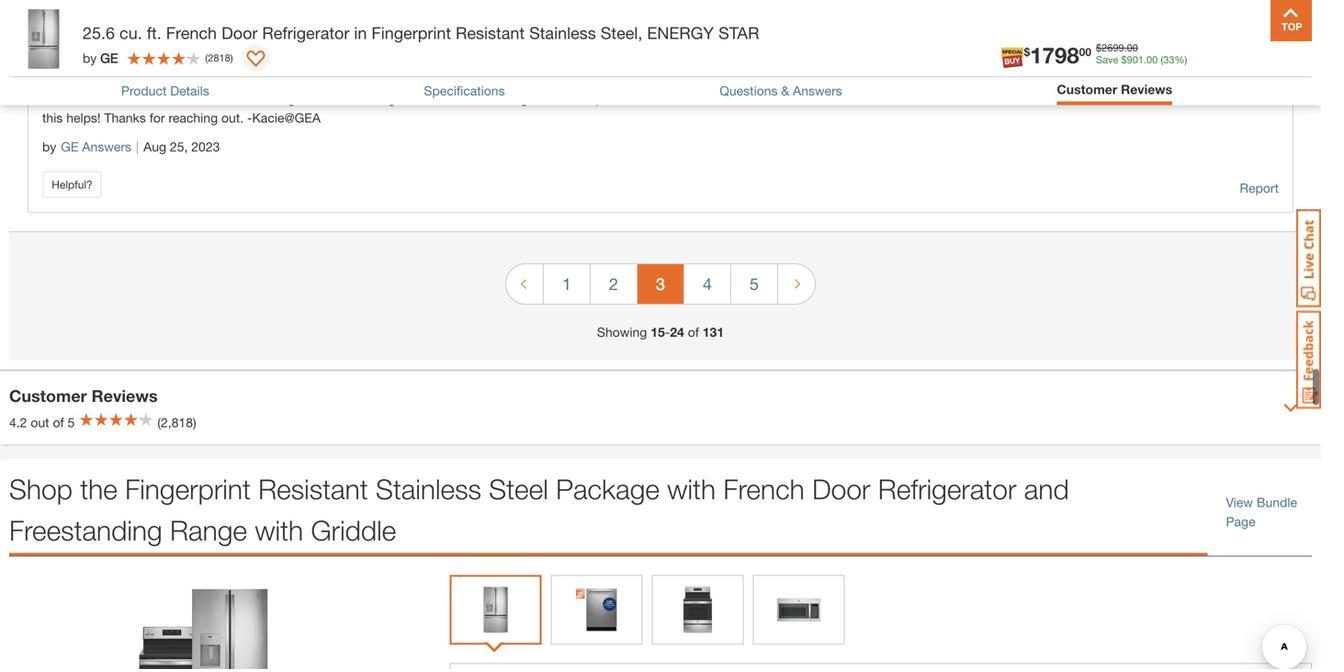 Task type: describe. For each thing, give the bounding box(es) containing it.
freestanding
[[9, 514, 162, 547]]

out
[[31, 415, 49, 430]]

0 horizontal spatial 5
[[68, 415, 75, 430]]

1 vertical spatial reviews
[[92, 386, 158, 406]]

stainless inside shop the fingerprint resistant stainless steel package with french door refrigerator and freestanding range with griddle
[[376, 473, 481, 506]]

refrigerator
[[266, 91, 329, 106]]

by for by ge answers | aug 25, 2023
[[42, 139, 56, 154]]

0 horizontal spatial and
[[174, 91, 196, 106]]

%)
[[1175, 54, 1187, 66]]

4.2
[[9, 415, 27, 430]]

|
[[136, 139, 139, 154]]

helpful? button
[[42, 171, 102, 198]]

caret image
[[1284, 401, 1298, 416]]

0 vertical spatial reviews
[[1121, 82, 1173, 97]]

magnets.
[[503, 91, 556, 106]]

0 horizontal spatial customer
[[9, 386, 87, 406]]

thanks
[[104, 110, 146, 125]]

magnetic
[[370, 91, 423, 106]]

package
[[556, 473, 660, 506]]

25.6 cu. ft. french door refrigerator in fingerprint resistant stainless steel, energy star
[[83, 23, 759, 43]]

resistant inside shop the fingerprint resistant stainless steel package with french door refrigerator and freestanding range with griddle
[[258, 473, 368, 506]]

questions & answers
[[720, 83, 842, 98]]

bundle
[[1257, 495, 1297, 510]]

2 horizontal spatial $
[[1121, 54, 1127, 66]]

5 link
[[731, 264, 777, 304]]

5 inside navigation
[[750, 274, 759, 294]]

4
[[703, 274, 712, 294]]

ge answers button
[[61, 137, 131, 157]]

0 vertical spatial refrigerator
[[262, 23, 350, 43]]

page
[[1226, 514, 1256, 530]]

hi
[[61, 91, 73, 106]]

are
[[333, 91, 351, 106]]

0 horizontal spatial (
[[205, 52, 208, 64]]

( 2818 )
[[205, 52, 233, 64]]

$ 1798 00
[[1024, 42, 1092, 68]]

shop
[[9, 473, 73, 506]]

report
[[1240, 180, 1279, 196]]

aug
[[143, 139, 166, 154]]

yes!
[[86, 91, 109, 106]]

0 vertical spatial this
[[242, 91, 262, 106]]

question
[[92, 47, 144, 62]]

star
[[719, 23, 759, 43]]

hi - yes! the doors and side of this refrigerator are all magnetic and will hold magnets. we hope this helps! thanks for reaching out. -kacie@gea
[[42, 91, 611, 125]]

0 horizontal spatial -
[[77, 91, 82, 106]]

for
[[150, 110, 165, 125]]

showing
[[597, 325, 647, 340]]

24
[[670, 325, 684, 340]]

ge for by ge answers | aug 25, 2023
[[61, 139, 79, 154]]

product details
[[121, 83, 209, 98]]

1 horizontal spatial and
[[427, 91, 449, 106]]

side
[[200, 91, 224, 106]]

kacie@gea
[[252, 110, 321, 125]]

$ 2699 . 00 save $ 901 . 00 ( 33 %)
[[1096, 42, 1187, 66]]

$ for 2699
[[1096, 42, 1102, 54]]

view bundle page
[[1226, 495, 1297, 530]]

1 link
[[544, 264, 590, 304]]

0 vertical spatial door
[[222, 23, 258, 43]]

1
[[562, 274, 572, 294]]

4.2 out of 5
[[9, 415, 75, 430]]

answers for ge
[[82, 139, 131, 154]]

0 vertical spatial stainless
[[529, 23, 596, 43]]

15
[[651, 325, 665, 340]]

0 vertical spatial resistant
[[456, 23, 525, 43]]

1 vertical spatial customer reviews
[[9, 386, 158, 406]]

save
[[1096, 54, 1119, 66]]

hope
[[581, 91, 611, 106]]

the
[[80, 473, 117, 506]]

answers for &
[[793, 83, 842, 98]]

4 link
[[685, 264, 731, 304]]

will
[[452, 91, 471, 106]]

details
[[170, 83, 209, 98]]

and inside shop the fingerprint resistant stainless steel package with french door refrigerator and freestanding range with griddle
[[1024, 473, 1069, 506]]

shop the fingerprint resistant stainless steel package with french door refrigerator and freestanding range with griddle
[[9, 473, 1069, 547]]

refrigerator inside shop the fingerprint resistant stainless steel package with french door refrigerator and freestanding range with griddle
[[878, 473, 1017, 506]]

range
[[170, 514, 247, 547]]

live chat image
[[1297, 210, 1321, 308]]

questions
[[720, 83, 778, 98]]

view bundle page link
[[1226, 493, 1312, 532]]

product
[[121, 83, 167, 98]]

0 horizontal spatial with
[[255, 514, 303, 547]]

( inside the $ 2699 . 00 save $ 901 . 00 ( 33 %)
[[1161, 54, 1163, 66]]

doors
[[138, 91, 171, 106]]

(2,818)
[[157, 415, 196, 430]]

view
[[1226, 495, 1253, 510]]

25,
[[170, 139, 188, 154]]

reaching
[[169, 110, 218, 125]]



Task type: locate. For each thing, give the bounding box(es) containing it.
0 horizontal spatial door
[[222, 23, 258, 43]]

&
[[781, 83, 790, 98]]

out.
[[221, 110, 244, 125]]

of up out.
[[227, 91, 238, 106]]

of right out
[[53, 415, 64, 430]]

1 horizontal spatial 00
[[1127, 42, 1138, 54]]

cu.
[[119, 23, 142, 43]]

customer reviews button
[[1057, 82, 1173, 101], [1057, 82, 1173, 97]]

answer this question link
[[18, 47, 144, 62]]

with right package
[[667, 473, 716, 506]]

0 horizontal spatial 00
[[1079, 46, 1092, 58]]

answer
[[18, 47, 61, 62]]

1 horizontal spatial resistant
[[456, 23, 525, 43]]

package bundle image
[[119, 575, 321, 670]]

0 horizontal spatial refrigerator
[[262, 23, 350, 43]]

specifications
[[424, 83, 505, 98]]

steel
[[489, 473, 548, 506]]

0 horizontal spatial customer reviews
[[9, 386, 158, 406]]

2818
[[208, 52, 230, 64]]

0 horizontal spatial answers
[[82, 139, 131, 154]]

0 vertical spatial customer
[[1057, 82, 1118, 97]]

1 vertical spatial french
[[723, 473, 805, 506]]

1 horizontal spatial with
[[667, 473, 716, 506]]

1798
[[1030, 42, 1079, 68]]

2 link
[[591, 264, 637, 304]]

$ right save
[[1121, 54, 1127, 66]]

this up out.
[[242, 91, 262, 106]]

energy
[[647, 23, 714, 43]]

1 vertical spatial fingerprint
[[125, 473, 251, 506]]

answers right &
[[793, 83, 842, 98]]

0 vertical spatial french
[[166, 23, 217, 43]]

( left )
[[205, 52, 208, 64]]

1 vertical spatial by
[[42, 139, 56, 154]]

helps!
[[66, 110, 101, 125]]

reviews down 901
[[1121, 82, 1173, 97]]

1 vertical spatial answers
[[82, 139, 131, 154]]

report button
[[1240, 178, 1279, 198]]

25.6
[[83, 23, 115, 43]]

customer down save
[[1057, 82, 1118, 97]]

$ left save
[[1024, 46, 1030, 58]]

this down a:
[[42, 110, 63, 125]]

1 horizontal spatial by
[[83, 50, 97, 65]]

customer reviews
[[1057, 82, 1173, 97], [9, 386, 158, 406]]

00
[[1127, 42, 1138, 54], [1079, 46, 1092, 58], [1147, 54, 1158, 66]]

2023
[[191, 139, 220, 154]]

door
[[222, 23, 258, 43], [812, 473, 871, 506]]

1 vertical spatial stainless
[[376, 473, 481, 506]]

2 horizontal spatial 00
[[1147, 54, 1158, 66]]

resistant up 'specifications'
[[456, 23, 525, 43]]

ge down helps!
[[61, 139, 79, 154]]

1 vertical spatial with
[[255, 514, 303, 547]]

0 horizontal spatial reviews
[[92, 386, 158, 406]]

- right out.
[[247, 110, 252, 125]]

by ge answers | aug 25, 2023
[[42, 139, 220, 154]]

door inside shop the fingerprint resistant stainless steel package with french door refrigerator and freestanding range with griddle
[[812, 473, 871, 506]]

stainless up griddle
[[376, 473, 481, 506]]

- right hi
[[77, 91, 82, 106]]

specifications button
[[424, 83, 505, 98], [424, 83, 505, 98]]

by up helpful? button
[[42, 139, 56, 154]]

1 horizontal spatial stainless
[[529, 23, 596, 43]]

by ge
[[83, 50, 118, 65]]

helpful?
[[52, 178, 93, 191]]

2 horizontal spatial and
[[1024, 473, 1069, 506]]

steel,
[[601, 23, 643, 43]]

. left "33"
[[1144, 54, 1147, 66]]

fingerprint up the range
[[125, 473, 251, 506]]

- right showing
[[665, 325, 670, 340]]

( left %)
[[1161, 54, 1163, 66]]

and
[[174, 91, 196, 106], [427, 91, 449, 106], [1024, 473, 1069, 506]]

0 horizontal spatial .
[[1124, 42, 1127, 54]]

0 horizontal spatial this
[[42, 110, 63, 125]]

stainless
[[529, 23, 596, 43], [376, 473, 481, 506]]

top button
[[1271, 0, 1312, 41]]

1 horizontal spatial refrigerator
[[878, 473, 1017, 506]]

1 vertical spatial -
[[247, 110, 252, 125]]

.
[[1124, 42, 1127, 54], [1144, 54, 1147, 66]]

fingerprint
[[372, 23, 451, 43], [125, 473, 251, 506]]

1 horizontal spatial reviews
[[1121, 82, 1173, 97]]

0 horizontal spatial ge
[[61, 139, 79, 154]]

customer reviews up 4.2 out of 5
[[9, 386, 158, 406]]

1 horizontal spatial $
[[1096, 42, 1102, 54]]

00 left "33"
[[1147, 54, 1158, 66]]

00 right 2699
[[1127, 42, 1138, 54]]

0 horizontal spatial french
[[166, 23, 217, 43]]

1 horizontal spatial 5
[[750, 274, 759, 294]]

-
[[77, 91, 82, 106], [247, 110, 252, 125], [665, 325, 670, 340]]

0 horizontal spatial by
[[42, 139, 56, 154]]

1 horizontal spatial french
[[723, 473, 805, 506]]

0 horizontal spatial resistant
[[258, 473, 368, 506]]

griddle
[[311, 514, 396, 547]]

0 horizontal spatial stainless
[[376, 473, 481, 506]]

1 vertical spatial customer
[[9, 386, 87, 406]]

0 vertical spatial of
[[227, 91, 238, 106]]

hold
[[474, 91, 499, 106]]

1 vertical spatial ge
[[61, 139, 79, 154]]

00 left save
[[1079, 46, 1092, 58]]

0 vertical spatial ge
[[100, 50, 118, 65]]

0 vertical spatial with
[[667, 473, 716, 506]]

navigation
[[505, 251, 816, 323]]

stainless left steel,
[[529, 23, 596, 43]]

ft.
[[147, 23, 161, 43]]

this
[[242, 91, 262, 106], [42, 110, 63, 125]]

2 vertical spatial -
[[665, 325, 670, 340]]

reviews up (2,818)
[[92, 386, 158, 406]]

the
[[113, 91, 134, 106]]

2 horizontal spatial -
[[665, 325, 670, 340]]

1 horizontal spatial fingerprint
[[372, 23, 451, 43]]

this
[[65, 47, 89, 62]]

french inside shop the fingerprint resistant stainless steel package with french door refrigerator and freestanding range with griddle
[[723, 473, 805, 506]]

131
[[703, 325, 724, 340]]

0 horizontal spatial fingerprint
[[125, 473, 251, 506]]

$
[[1096, 42, 1102, 54], [1024, 46, 1030, 58], [1121, 54, 1127, 66]]

french
[[166, 23, 217, 43], [723, 473, 805, 506]]

answers
[[793, 83, 842, 98], [82, 139, 131, 154]]

fingerprint right 'in'
[[372, 23, 451, 43]]

1 horizontal spatial answers
[[793, 83, 842, 98]]

1 horizontal spatial .
[[1144, 54, 1147, 66]]

all
[[354, 91, 367, 106]]

questions & answers button
[[720, 83, 842, 98], [720, 83, 842, 98]]

1 vertical spatial of
[[688, 325, 699, 340]]

by down 25.6
[[83, 50, 97, 65]]

1 horizontal spatial (
[[1161, 54, 1163, 66]]

0 vertical spatial customer reviews
[[1057, 82, 1173, 97]]

ge for by ge
[[100, 50, 118, 65]]

with
[[667, 473, 716, 506], [255, 514, 303, 547]]

by for by ge
[[83, 50, 97, 65]]

1 horizontal spatial door
[[812, 473, 871, 506]]

resistant up griddle
[[258, 473, 368, 506]]

fingerprint inside shop the fingerprint resistant stainless steel package with french door refrigerator and freestanding range with griddle
[[125, 473, 251, 506]]

refrigerator
[[262, 23, 350, 43], [878, 473, 1017, 506]]

)
[[230, 52, 233, 64]]

navigation containing 1
[[505, 251, 816, 323]]

customer up 4.2 out of 5
[[9, 386, 87, 406]]

0 vertical spatial by
[[83, 50, 97, 65]]

2 horizontal spatial of
[[688, 325, 699, 340]]

answers left |
[[82, 139, 131, 154]]

33
[[1163, 54, 1175, 66]]

0 vertical spatial fingerprint
[[372, 23, 451, 43]]

1 horizontal spatial this
[[242, 91, 262, 106]]

with right the range
[[255, 514, 303, 547]]

0 vertical spatial answers
[[793, 83, 842, 98]]

1 horizontal spatial -
[[247, 110, 252, 125]]

. right save
[[1124, 42, 1127, 54]]

1 horizontal spatial customer
[[1057, 82, 1118, 97]]

ge down 25.6
[[100, 50, 118, 65]]

$ inside $ 1798 00
[[1024, 46, 1030, 58]]

reviews
[[1121, 82, 1173, 97], [92, 386, 158, 406]]

1 horizontal spatial of
[[227, 91, 238, 106]]

1 horizontal spatial ge
[[100, 50, 118, 65]]

2
[[609, 274, 618, 294]]

5 right 4
[[750, 274, 759, 294]]

ge
[[100, 50, 118, 65], [61, 139, 79, 154]]

product image image
[[14, 9, 74, 69]]

of right 24
[[688, 325, 699, 340]]

1 vertical spatial this
[[42, 110, 63, 125]]

0 vertical spatial 5
[[750, 274, 759, 294]]

0 vertical spatial -
[[77, 91, 82, 106]]

901
[[1127, 54, 1144, 66]]

display image
[[247, 51, 265, 69]]

feedback link image
[[1297, 311, 1321, 410]]

5 right out
[[68, 415, 75, 430]]

0 horizontal spatial of
[[53, 415, 64, 430]]

0 horizontal spatial $
[[1024, 46, 1030, 58]]

customer reviews down save
[[1057, 82, 1173, 97]]

we
[[560, 91, 578, 106]]

5
[[750, 274, 759, 294], [68, 415, 75, 430]]

$ left 901
[[1096, 42, 1102, 54]]

1 vertical spatial resistant
[[258, 473, 368, 506]]

showing 15 - 24 of 131
[[597, 325, 724, 340]]

a:
[[42, 91, 61, 106]]

product details button
[[121, 83, 209, 98], [121, 83, 209, 98]]

1 vertical spatial 5
[[68, 415, 75, 430]]

00 inside $ 1798 00
[[1079, 46, 1092, 58]]

2 vertical spatial of
[[53, 415, 64, 430]]

answer this question
[[18, 47, 144, 62]]

$ for 1798
[[1024, 46, 1030, 58]]

of inside 'hi - yes! the doors and side of this refrigerator are all magnetic and will hold magnets. we hope this helps! thanks for reaching out. -kacie@gea'
[[227, 91, 238, 106]]

resistant
[[456, 23, 525, 43], [258, 473, 368, 506]]

1 vertical spatial refrigerator
[[878, 473, 1017, 506]]

in
[[354, 23, 367, 43]]

1 horizontal spatial customer reviews
[[1057, 82, 1173, 97]]

1 vertical spatial door
[[812, 473, 871, 506]]

2699
[[1102, 42, 1124, 54]]



Task type: vqa. For each thing, say whether or not it's contained in the screenshot.
The Reviews to the left
yes



